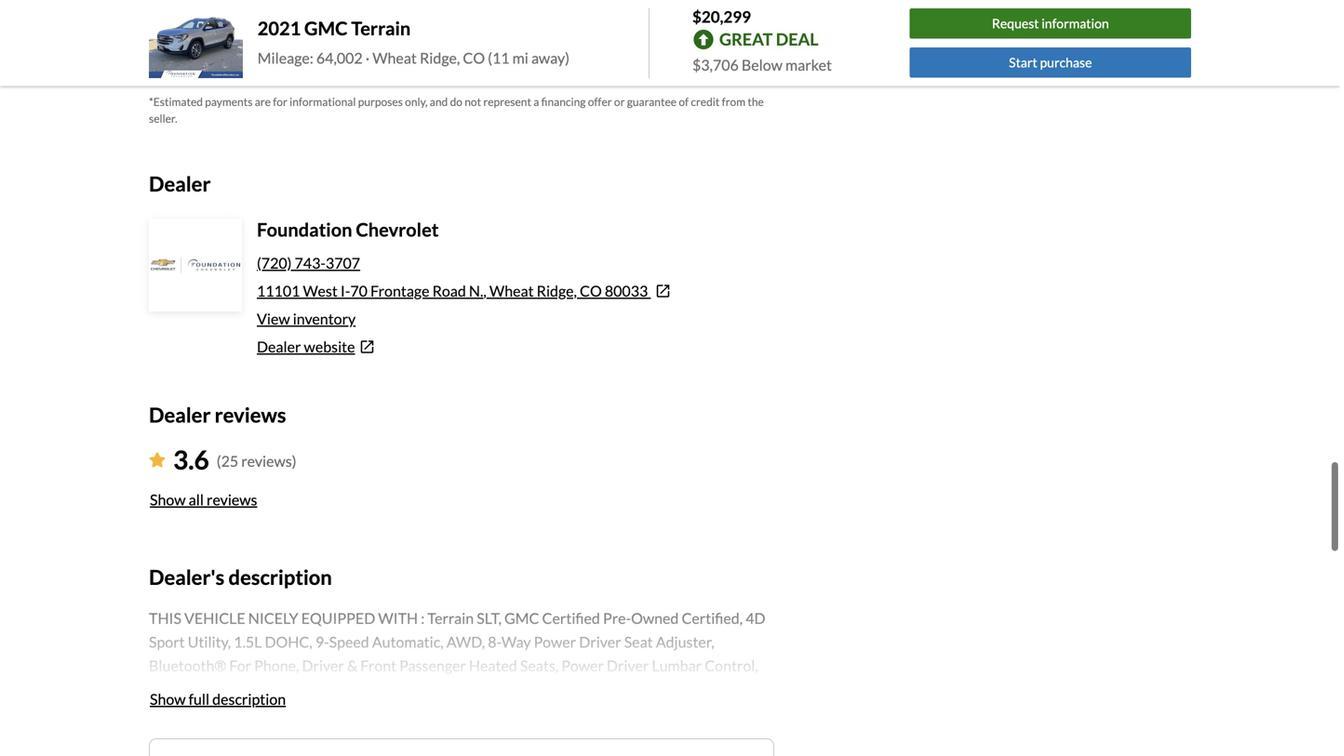 Task type: locate. For each thing, give the bounding box(es) containing it.
0 horizontal spatial ridge,
[[420, 49, 460, 67]]

dealer up 3.6
[[149, 403, 211, 427]]

show all reviews
[[150, 491, 257, 509]]

1 horizontal spatial wheat
[[490, 282, 534, 300]]

view inventory
[[257, 310, 356, 328]]

show left full
[[150, 691, 186, 709]]

1 horizontal spatial start purchase button
[[910, 47, 1192, 78]]

co left 80033
[[580, 282, 602, 300]]

2 vertical spatial dealer
[[149, 403, 211, 427]]

$3,706 below market
[[693, 56, 832, 74]]

1 show from the top
[[150, 491, 186, 509]]

0 vertical spatial show
[[150, 491, 186, 509]]

1 vertical spatial reviews
[[207, 491, 257, 509]]

0 horizontal spatial view
[[257, 310, 290, 328]]

11101 west i-70 frontage road n. , wheat ridge, co 80033
[[257, 282, 648, 300]]

great deal
[[720, 29, 819, 50]]

start down request
[[1009, 54, 1038, 70]]

1 vertical spatial description
[[212, 691, 286, 709]]

co
[[463, 49, 485, 67], [580, 282, 602, 300]]

1 vertical spatial show
[[150, 691, 186, 709]]

0 vertical spatial ridge,
[[420, 49, 460, 67]]

description
[[229, 565, 332, 590], [212, 691, 286, 709]]

(25
[[217, 453, 238, 471]]

1 vertical spatial ridge,
[[537, 282, 577, 300]]

ridge,
[[420, 49, 460, 67], [537, 282, 577, 300]]

(720)
[[257, 254, 292, 272]]

for
[[273, 95, 288, 109]]

1 vertical spatial financing
[[542, 95, 586, 109]]

wheat right the ,
[[490, 282, 534, 300]]

only,
[[405, 95, 428, 109]]

dealer inside dealer website link
[[257, 338, 301, 356]]

1 horizontal spatial co
[[580, 282, 602, 300]]

2021 gmc terrain image
[[149, 8, 243, 78]]

view inventory link
[[257, 310, 356, 328]]

dealer down the seller. at left top
[[149, 172, 211, 196]]

start purchase button
[[250, 27, 451, 71], [910, 47, 1192, 78]]

dealer's description
[[149, 565, 332, 590]]

0 vertical spatial wheat
[[373, 49, 417, 67]]

2021 gmc terrain mileage: 64,002 · wheat ridge, co (11 mi away)
[[258, 17, 570, 67]]

view financing options
[[500, 40, 647, 58]]

reviews right all
[[207, 491, 257, 509]]

dealer website link
[[257, 336, 775, 358]]

start purchase
[[303, 40, 398, 58], [1009, 54, 1093, 70]]

financing inside *estimated payments are for informational purposes only, and do not represent a financing offer or guarantee of credit from the seller.
[[542, 95, 586, 109]]

road
[[433, 282, 466, 300]]

view financing options button
[[473, 27, 674, 71]]

mileage:
[[258, 49, 314, 67]]

view inside button
[[500, 40, 533, 58]]

website
[[304, 338, 355, 356]]

64,002
[[316, 49, 363, 67]]

dealer down view inventory
[[257, 338, 301, 356]]

wheat right ·
[[373, 49, 417, 67]]

dealer for dealer reviews
[[149, 403, 211, 427]]

dealer's
[[149, 565, 225, 590]]

start for the left the 'start purchase' button
[[303, 40, 335, 58]]

1 horizontal spatial start
[[1009, 54, 1038, 70]]

show
[[150, 491, 186, 509], [150, 691, 186, 709]]

seller.
[[149, 112, 177, 125]]

reviews
[[215, 403, 286, 427], [207, 491, 257, 509]]

0 vertical spatial dealer
[[149, 172, 211, 196]]

purchase for the right the 'start purchase' button
[[1040, 54, 1093, 70]]

ridge, up and
[[420, 49, 460, 67]]

dealer reviews
[[149, 403, 286, 427]]

the
[[748, 95, 764, 109]]

ridge, left 80033
[[537, 282, 577, 300]]

n.
[[469, 282, 484, 300]]

purchase
[[338, 40, 398, 58], [1040, 54, 1093, 70]]

financing inside button
[[536, 40, 595, 58]]

request information
[[992, 16, 1110, 31]]

0 vertical spatial financing
[[536, 40, 595, 58]]

1 horizontal spatial ridge,
[[537, 282, 577, 300]]

0 vertical spatial view
[[500, 40, 533, 58]]

a
[[534, 95, 539, 109]]

reviews up the 3.6 (25 reviews)
[[215, 403, 286, 427]]

of
[[679, 95, 689, 109]]

wheat
[[373, 49, 417, 67], [490, 282, 534, 300]]

view up represent
[[500, 40, 533, 58]]

start purchase button up informational
[[250, 27, 451, 71]]

$3,706
[[693, 56, 739, 74]]

options
[[598, 40, 647, 58]]

(11
[[488, 49, 510, 67]]

view down 11101 on the top
[[257, 310, 290, 328]]

dealer
[[149, 172, 211, 196], [257, 338, 301, 356], [149, 403, 211, 427]]

2 show from the top
[[150, 691, 186, 709]]

1 horizontal spatial start purchase
[[1009, 54, 1093, 70]]

0 horizontal spatial co
[[463, 49, 485, 67]]

show for dealer's
[[150, 691, 186, 709]]

foundation chevrolet link
[[257, 219, 439, 241]]

description inside button
[[212, 691, 286, 709]]

foundation chevrolet
[[257, 219, 439, 241]]

11101
[[257, 282, 300, 300]]

start purchase down request information button
[[1009, 54, 1093, 70]]

0 horizontal spatial purchase
[[338, 40, 398, 58]]

start
[[303, 40, 335, 58], [1009, 54, 1038, 70]]

start down gmc
[[303, 40, 335, 58]]

gmc
[[305, 17, 348, 39]]

start purchase button down request information button
[[910, 47, 1192, 78]]

financing right a on the left of page
[[542, 95, 586, 109]]

1 vertical spatial wheat
[[490, 282, 534, 300]]

below
[[742, 56, 783, 74]]

0 horizontal spatial wheat
[[373, 49, 417, 67]]

view
[[500, 40, 533, 58], [257, 310, 290, 328]]

1 horizontal spatial purchase
[[1040, 54, 1093, 70]]

1 vertical spatial dealer
[[257, 338, 301, 356]]

purchase down information in the top of the page
[[1040, 54, 1093, 70]]

0 horizontal spatial start purchase button
[[250, 27, 451, 71]]

co left (11
[[463, 49, 485, 67]]

0 vertical spatial co
[[463, 49, 485, 67]]

market
[[786, 56, 832, 74]]

1 vertical spatial view
[[257, 310, 290, 328]]

1 horizontal spatial view
[[500, 40, 533, 58]]

view for view financing options
[[500, 40, 533, 58]]

0 horizontal spatial start
[[303, 40, 335, 58]]

purchase down terrain
[[338, 40, 398, 58]]

show left all
[[150, 491, 186, 509]]

(720) 743-3707
[[257, 254, 360, 272]]

financing right mi
[[536, 40, 595, 58]]

0 horizontal spatial start purchase
[[303, 40, 398, 58]]

show full description button
[[149, 679, 287, 720]]

start purchase down gmc
[[303, 40, 398, 58]]

request
[[992, 16, 1040, 31]]

view for view inventory
[[257, 310, 290, 328]]

all
[[189, 491, 204, 509]]

or
[[614, 95, 625, 109]]

dealer for dealer
[[149, 172, 211, 196]]

,
[[484, 282, 487, 300]]

financing
[[536, 40, 595, 58], [542, 95, 586, 109]]



Task type: vqa. For each thing, say whether or not it's contained in the screenshot.
description to the top
yes



Task type: describe. For each thing, give the bounding box(es) containing it.
informational
[[290, 95, 356, 109]]

inventory
[[293, 310, 356, 328]]

i-
[[341, 282, 350, 300]]

great
[[720, 29, 773, 50]]

away)
[[532, 49, 570, 67]]

1 vertical spatial co
[[580, 282, 602, 300]]

frontage
[[371, 282, 430, 300]]

·
[[366, 49, 370, 67]]

ridge, inside 2021 gmc terrain mileage: 64,002 · wheat ridge, co (11 mi away)
[[420, 49, 460, 67]]

terrain
[[351, 17, 411, 39]]

0 vertical spatial reviews
[[215, 403, 286, 427]]

0 vertical spatial description
[[229, 565, 332, 590]]

request information button
[[910, 9, 1192, 39]]

2021
[[258, 17, 301, 39]]

show all reviews button
[[149, 480, 258, 521]]

3707
[[326, 254, 360, 272]]

co inside 2021 gmc terrain mileage: 64,002 · wheat ridge, co (11 mi away)
[[463, 49, 485, 67]]

and
[[430, 95, 448, 109]]

purchase for the left the 'start purchase' button
[[338, 40, 398, 58]]

3.6
[[173, 444, 209, 476]]

foundation chevrolet image
[[151, 221, 240, 310]]

wheat inside 2021 gmc terrain mileage: 64,002 · wheat ridge, co (11 mi away)
[[373, 49, 417, 67]]

reviews)
[[241, 453, 297, 471]]

full
[[189, 691, 210, 709]]

*estimated
[[149, 95, 203, 109]]

start for the right the 'start purchase' button
[[1009, 54, 1038, 70]]

dealer for dealer website
[[257, 338, 301, 356]]

star image
[[149, 453, 166, 468]]

743-
[[295, 254, 326, 272]]

$20,299
[[693, 7, 751, 26]]

*estimated payments are for informational purposes only, and do not represent a financing offer or guarantee of credit from the seller.
[[149, 95, 764, 125]]

80033
[[605, 282, 648, 300]]

deal
[[776, 29, 819, 50]]

guarantee
[[627, 95, 677, 109]]

west
[[303, 282, 338, 300]]

3.6 (25 reviews)
[[173, 444, 297, 476]]

foundation
[[257, 219, 352, 241]]

offer
[[588, 95, 612, 109]]

do
[[450, 95, 463, 109]]

dealer website
[[257, 338, 355, 356]]

chevrolet
[[356, 219, 439, 241]]

credit
[[691, 95, 720, 109]]

reviews inside button
[[207, 491, 257, 509]]

70
[[350, 282, 368, 300]]

(720) 743-3707 link
[[257, 254, 360, 272]]

represent
[[484, 95, 532, 109]]

payments
[[205, 95, 253, 109]]

from
[[722, 95, 746, 109]]

show full description
[[150, 691, 286, 709]]

not
[[465, 95, 481, 109]]

mi
[[513, 49, 529, 67]]

information
[[1042, 16, 1110, 31]]

are
[[255, 95, 271, 109]]

purposes
[[358, 95, 403, 109]]

show for dealer
[[150, 491, 186, 509]]



